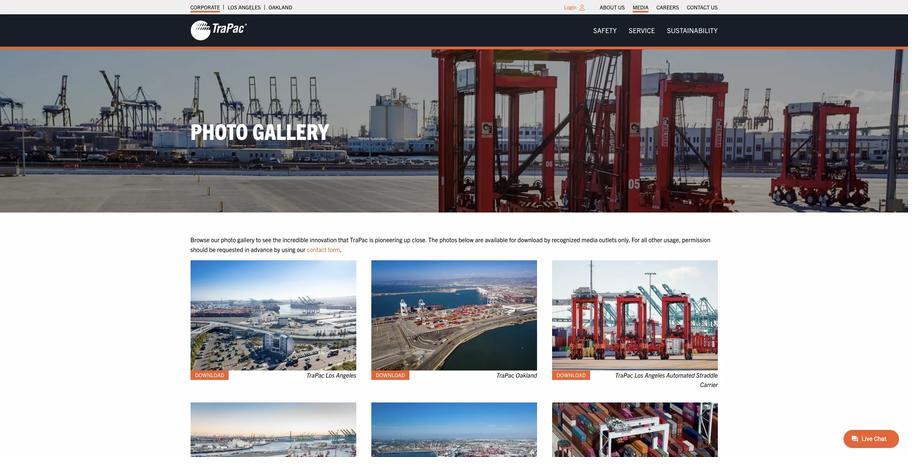 Task type: vqa. For each thing, say whether or not it's contained in the screenshot.
the service within the Premium Service For Premium Shippers
no



Task type: locate. For each thing, give the bounding box(es) containing it.
trapac
[[350, 236, 368, 244], [306, 372, 324, 380], [496, 372, 514, 380], [615, 372, 633, 380]]

trapac oakland image
[[371, 261, 537, 371]]

3 download from the left
[[557, 373, 586, 379]]

our
[[211, 236, 220, 244], [297, 246, 306, 253]]

los inside trapac los angeles automated straddle carrier
[[634, 372, 643, 380]]

2 horizontal spatial los
[[634, 372, 643, 380]]

download
[[195, 373, 224, 379], [376, 373, 405, 379], [557, 373, 586, 379]]

0 horizontal spatial by
[[274, 246, 280, 253]]

trapac los angeles automated straddle carrier
[[615, 372, 718, 389]]

us right about
[[618, 4, 625, 11]]

login
[[564, 4, 577, 11]]

download link for trapac los angeles
[[190, 371, 229, 381]]

0 vertical spatial by
[[544, 236, 550, 244]]

by
[[544, 236, 550, 244], [274, 246, 280, 253]]

1 horizontal spatial los
[[326, 372, 335, 380]]

light image
[[580, 5, 585, 11]]

about us
[[600, 4, 625, 11]]

requested
[[217, 246, 243, 253]]

trapac oakland
[[496, 372, 537, 380]]

2 horizontal spatial download
[[557, 373, 586, 379]]

0 vertical spatial our
[[211, 236, 220, 244]]

our down 'incredible'
[[297, 246, 306, 253]]

1 vertical spatial oakland
[[516, 372, 537, 380]]

1 horizontal spatial oakland
[[516, 372, 537, 380]]

0 horizontal spatial download link
[[190, 371, 229, 381]]

1 horizontal spatial us
[[711, 4, 718, 11]]

menu bar containing safety
[[588, 23, 724, 38]]

.
[[340, 246, 342, 253]]

photo
[[221, 236, 236, 244]]

browse
[[190, 236, 210, 244]]

download link
[[190, 371, 229, 381], [371, 371, 410, 381], [552, 371, 590, 381]]

0 horizontal spatial us
[[618, 4, 625, 11]]

for
[[632, 236, 640, 244]]

by right 'download'
[[544, 236, 550, 244]]

oakland
[[269, 4, 292, 11], [516, 372, 537, 380]]

permission
[[682, 236, 711, 244]]

3 download link from the left
[[552, 371, 590, 381]]

2 horizontal spatial angeles
[[645, 372, 665, 380]]

2 horizontal spatial download link
[[552, 371, 590, 381]]

close.
[[412, 236, 427, 244]]

los
[[228, 4, 237, 11], [326, 372, 335, 380], [634, 372, 643, 380]]

our up be
[[211, 236, 220, 244]]

photos
[[440, 236, 457, 244]]

tab panel containing trapac los angeles
[[183, 261, 725, 458]]

safety link
[[588, 23, 623, 38]]

1 us from the left
[[618, 4, 625, 11]]

contact form .
[[307, 246, 342, 253]]

outlets
[[599, 236, 617, 244]]

download link for trapac oakland
[[371, 371, 410, 381]]

login link
[[564, 4, 577, 11]]

1 download from the left
[[195, 373, 224, 379]]

angeles inside trapac los angeles automated straddle carrier
[[645, 372, 665, 380]]

oakland link
[[269, 2, 292, 12]]

up
[[404, 236, 411, 244]]

0 horizontal spatial our
[[211, 236, 220, 244]]

us
[[618, 4, 625, 11], [711, 4, 718, 11]]

menu bar up service
[[596, 2, 722, 12]]

1 horizontal spatial by
[[544, 236, 550, 244]]

0 vertical spatial menu bar
[[596, 2, 722, 12]]

contact form link
[[307, 246, 340, 253]]

2 download link from the left
[[371, 371, 410, 381]]

0 horizontal spatial download
[[195, 373, 224, 379]]

tab panel
[[183, 261, 725, 458]]

innovation
[[310, 236, 337, 244]]

1 vertical spatial menu bar
[[588, 23, 724, 38]]

to
[[256, 236, 261, 244]]

media
[[582, 236, 598, 244]]

angeles
[[238, 4, 261, 11], [336, 372, 356, 380], [645, 372, 665, 380]]

the
[[273, 236, 281, 244]]

see
[[262, 236, 271, 244]]

trapac los angeles image
[[190, 261, 356, 371], [190, 403, 356, 458], [371, 403, 537, 458]]

media link
[[633, 2, 649, 12]]

1 horizontal spatial download
[[376, 373, 405, 379]]

menu bar
[[596, 2, 722, 12], [588, 23, 724, 38]]

by down the
[[274, 246, 280, 253]]

0 horizontal spatial oakland
[[269, 4, 292, 11]]

2 download from the left
[[376, 373, 405, 379]]

download for trapac los angeles
[[195, 373, 224, 379]]

sustainability
[[667, 26, 718, 35]]

trapac for trapac los angeles automated straddle carrier
[[615, 372, 633, 380]]

menu bar down careers link
[[588, 23, 724, 38]]

1 horizontal spatial download link
[[371, 371, 410, 381]]

be
[[209, 246, 216, 253]]

incredible
[[283, 236, 308, 244]]

carrier
[[700, 382, 718, 389]]

trapac inside trapac los angeles automated straddle carrier
[[615, 372, 633, 380]]

us right contact at the top of page
[[711, 4, 718, 11]]

advance
[[251, 246, 273, 253]]

1 download link from the left
[[190, 371, 229, 381]]

us inside about us link
[[618, 4, 625, 11]]

careers
[[657, 4, 679, 11]]

main content containing browse our photo gallery to see the incredible innovation that trapac is pioneering up close. the photos below are available for download by recognized media outlets only. for all other usage, permission should be requested in advance by using our
[[183, 236, 908, 458]]

0 horizontal spatial angeles
[[238, 4, 261, 11]]

2 us from the left
[[711, 4, 718, 11]]

1 vertical spatial our
[[297, 246, 306, 253]]

corporate link
[[190, 2, 220, 12]]

1 horizontal spatial angeles
[[336, 372, 356, 380]]

0 vertical spatial oakland
[[269, 4, 292, 11]]

is
[[370, 236, 374, 244]]

careers link
[[657, 2, 679, 12]]

trapac for trapac los angeles
[[306, 372, 324, 380]]

main content
[[183, 236, 908, 458]]

contact us
[[687, 4, 718, 11]]

trapac los angeles
[[306, 372, 356, 380]]

us inside contact us link
[[711, 4, 718, 11]]

straddle
[[696, 372, 718, 380]]

contact
[[687, 4, 710, 11]]



Task type: describe. For each thing, give the bounding box(es) containing it.
all
[[641, 236, 647, 244]]

form
[[328, 246, 340, 253]]

recognized
[[552, 236, 580, 244]]

los angeles
[[228, 4, 261, 11]]

media
[[633, 4, 649, 11]]

photo
[[190, 117, 248, 145]]

1 vertical spatial by
[[274, 246, 280, 253]]

los for trapac los angeles automated straddle carrier
[[634, 372, 643, 380]]

should
[[190, 246, 208, 253]]

angeles for trapac los angeles
[[336, 372, 356, 380]]

angeles for trapac los angeles automated straddle carrier
[[645, 372, 665, 380]]

1 horizontal spatial our
[[297, 246, 306, 253]]

contact us link
[[687, 2, 718, 12]]

gallery
[[253, 117, 329, 145]]

us for contact us
[[711, 4, 718, 11]]

pioneering
[[375, 236, 403, 244]]

menu bar containing about us
[[596, 2, 722, 12]]

about us link
[[600, 2, 625, 12]]

download for trapac oakland
[[376, 373, 405, 379]]

below
[[459, 236, 474, 244]]

about
[[600, 4, 617, 11]]

for
[[509, 236, 516, 244]]

trapac los angeles automated straddle carrier image
[[552, 261, 718, 371]]

download link for trapac los angeles automated straddle carrier
[[552, 371, 590, 381]]

using
[[282, 246, 296, 253]]

in
[[245, 246, 249, 253]]

are
[[475, 236, 484, 244]]

sustainability link
[[661, 23, 724, 38]]

los for trapac los angeles
[[326, 372, 335, 380]]

los angeles link
[[228, 2, 261, 12]]

other
[[649, 236, 662, 244]]

usage,
[[664, 236, 681, 244]]

us for about us
[[618, 4, 625, 11]]

download
[[518, 236, 543, 244]]

browse our photo gallery to see the incredible innovation that trapac is pioneering up close. the photos below are available for download by recognized media outlets only. for all other usage, permission should be requested in advance by using our
[[190, 236, 711, 253]]

gallery
[[237, 236, 255, 244]]

download for trapac los angeles automated straddle carrier
[[557, 373, 586, 379]]

trapac for trapac oakland
[[496, 372, 514, 380]]

trapac los angeles automated stacking crane image
[[552, 403, 718, 458]]

0 horizontal spatial los
[[228, 4, 237, 11]]

service link
[[623, 23, 661, 38]]

corporate
[[190, 4, 220, 11]]

available
[[485, 236, 508, 244]]

automated
[[666, 372, 695, 380]]

the
[[428, 236, 438, 244]]

that
[[338, 236, 349, 244]]

tab panel inside main content
[[183, 261, 725, 458]]

only.
[[618, 236, 630, 244]]

service
[[629, 26, 655, 35]]

corporate image
[[190, 20, 247, 41]]

photo gallery
[[190, 117, 329, 145]]

trapac inside browse our photo gallery to see the incredible innovation that trapac is pioneering up close. the photos below are available for download by recognized media outlets only. for all other usage, permission should be requested in advance by using our
[[350, 236, 368, 244]]

safety
[[594, 26, 617, 35]]

contact
[[307, 246, 327, 253]]



